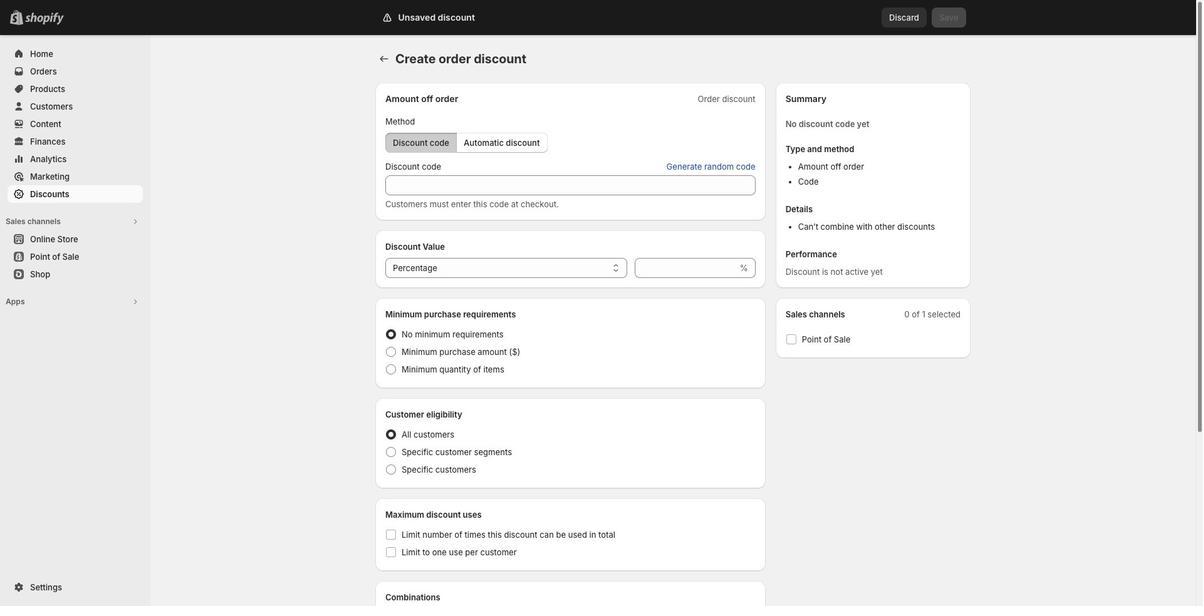 Task type: locate. For each thing, give the bounding box(es) containing it.
shopify image
[[25, 13, 64, 25]]

None text field
[[635, 258, 738, 278]]

None text field
[[386, 176, 756, 196]]



Task type: vqa. For each thing, say whether or not it's contained in the screenshot.
Shopify IMAGE
yes



